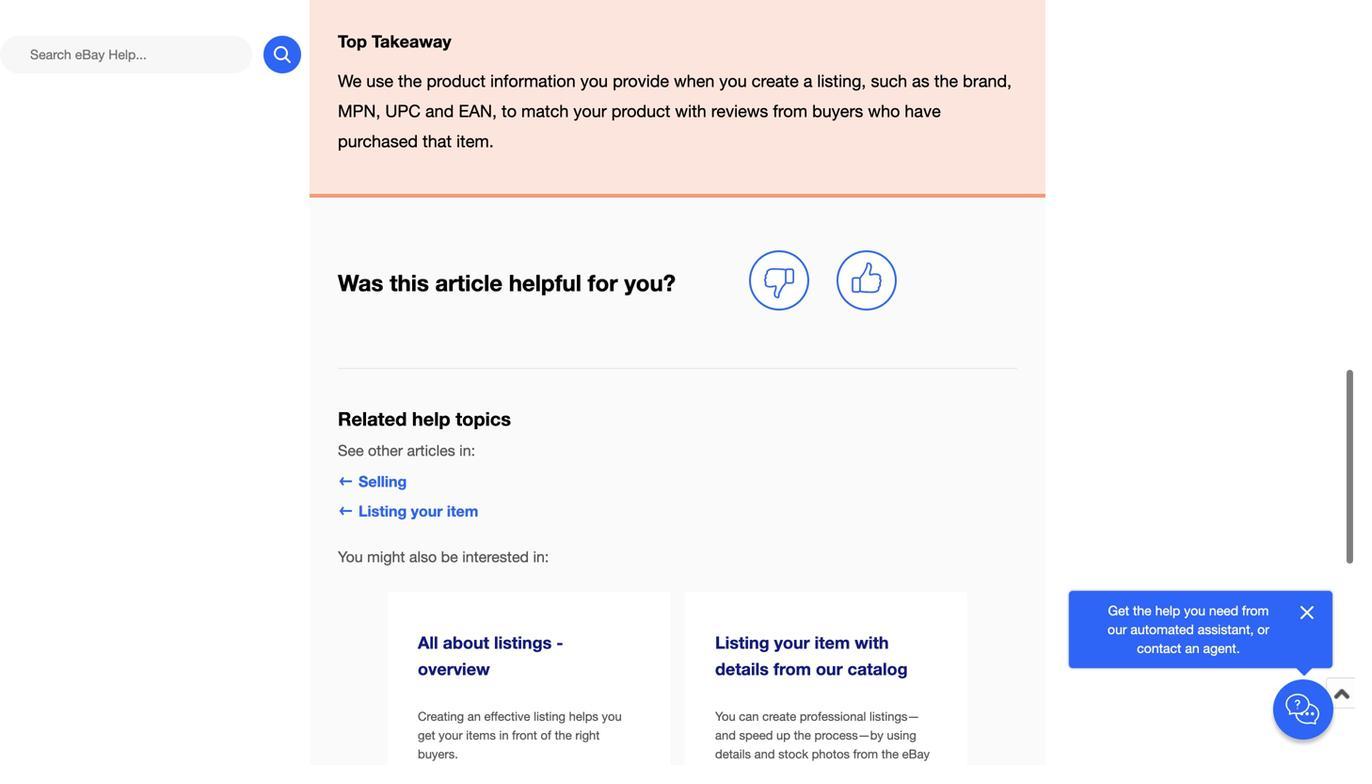 Task type: describe. For each thing, give the bounding box(es) containing it.
the down using
[[882, 747, 899, 761]]

help inside get the help you need from our automated assistant, or contact an agent.
[[1155, 603, 1180, 618]]

articles
[[407, 442, 455, 459]]

process—by
[[814, 728, 884, 742]]

buyers.
[[418, 747, 458, 761]]

the right use
[[398, 71, 422, 91]]

catalog
[[848, 659, 908, 679]]

our for automated
[[1108, 622, 1127, 637]]

buyers
[[812, 101, 863, 121]]

top
[[338, 31, 367, 51]]

up
[[776, 728, 790, 742]]

was
[[338, 269, 383, 296]]

automated
[[1131, 622, 1194, 637]]

this
[[390, 269, 429, 296]]

professional
[[800, 709, 866, 723]]

about
[[443, 633, 489, 653]]

item for listing your item
[[447, 502, 478, 520]]

you for all about listings - overview
[[602, 709, 622, 723]]

you for top takeaway
[[580, 71, 608, 91]]

listing your item with details from our catalog
[[715, 633, 908, 679]]

the right up
[[794, 728, 811, 742]]

from inside we use the product information you provide when you create a listing, such as the brand, mpn, upc and ean, to match your product with reviews from buyers who have purchased that item.
[[773, 101, 807, 121]]

as
[[912, 71, 930, 91]]

listing,
[[817, 71, 866, 91]]

related
[[338, 407, 407, 430]]

from inside listing your item with details from our catalog
[[773, 659, 811, 679]]

front
[[512, 728, 537, 742]]

get
[[418, 728, 435, 742]]

photos
[[812, 747, 850, 761]]

from inside you can create professional listings— and speed up the process—by using details and stock photos from the eb
[[853, 747, 878, 761]]

or
[[1257, 622, 1269, 637]]

0 vertical spatial in:
[[459, 442, 475, 459]]

1 vertical spatial product
[[611, 101, 670, 121]]

listings—
[[869, 709, 920, 723]]

using
[[887, 728, 916, 742]]

the inside creating an effective listing helps you get your items in front of the right buyers.
[[555, 728, 572, 742]]

when you
[[674, 71, 747, 91]]

match
[[521, 101, 569, 121]]

stock
[[778, 747, 808, 761]]

get
[[1108, 603, 1129, 618]]

can
[[739, 709, 759, 723]]

creating
[[418, 709, 464, 723]]

your up also
[[411, 502, 443, 520]]

use
[[366, 71, 393, 91]]

provide
[[613, 71, 669, 91]]

top takeaway
[[338, 31, 451, 51]]

reviews
[[711, 101, 768, 121]]

details inside you can create professional listings— and speed up the process—by using details and stock photos from the eb
[[715, 747, 751, 761]]

effective
[[484, 709, 530, 723]]

0 vertical spatial help
[[412, 407, 450, 430]]

see
[[338, 442, 364, 459]]

ean,
[[459, 101, 497, 121]]

listing your item link
[[338, 502, 478, 520]]

information
[[490, 71, 576, 91]]

was this article helpful for you?
[[338, 269, 676, 296]]

selling
[[359, 472, 407, 490]]

might
[[367, 548, 405, 566]]

have
[[905, 101, 941, 121]]

helpful
[[509, 269, 582, 296]]

interested
[[462, 548, 529, 566]]



Task type: vqa. For each thing, say whether or not it's contained in the screenshot.
"Listing" to the bottom
yes



Task type: locate. For each thing, give the bounding box(es) containing it.
listing for listing your item
[[359, 502, 407, 520]]

1 vertical spatial our
[[816, 659, 843, 679]]

0 horizontal spatial and
[[425, 101, 454, 121]]

0 horizontal spatial help
[[412, 407, 450, 430]]

1 vertical spatial in:
[[533, 548, 549, 566]]

item for listing your item with details from our catalog
[[815, 633, 850, 653]]

0 vertical spatial with
[[675, 101, 706, 121]]

an up items
[[467, 709, 481, 723]]

your
[[573, 101, 607, 121], [411, 502, 443, 520], [774, 633, 810, 653], [439, 728, 463, 742]]

1 horizontal spatial in:
[[533, 548, 549, 566]]

an left the agent.
[[1185, 640, 1200, 656]]

1 details from the top
[[715, 659, 769, 679]]

speed
[[739, 728, 773, 742]]

listings
[[494, 633, 552, 653]]

0 vertical spatial details
[[715, 659, 769, 679]]

and down speed at right bottom
[[754, 747, 775, 761]]

your right match
[[573, 101, 607, 121]]

details down speed at right bottom
[[715, 747, 751, 761]]

1 horizontal spatial and
[[715, 728, 736, 742]]

you
[[580, 71, 608, 91], [1184, 603, 1205, 618], [602, 709, 622, 723]]

with inside we use the product information you provide when you create a listing, such as the brand, mpn, upc and ean, to match your product with reviews from buyers who have purchased that item.
[[675, 101, 706, 121]]

details
[[715, 659, 769, 679], [715, 747, 751, 761]]

and left speed at right bottom
[[715, 728, 736, 742]]

and right upc
[[425, 101, 454, 121]]

product up ean,
[[427, 71, 486, 91]]

other
[[368, 442, 403, 459]]

be
[[441, 548, 458, 566]]

you right helps
[[602, 709, 622, 723]]

1 vertical spatial help
[[1155, 603, 1180, 618]]

all
[[418, 633, 438, 653]]

1 horizontal spatial product
[[611, 101, 670, 121]]

our down 'get'
[[1108, 622, 1127, 637]]

0 horizontal spatial you
[[338, 548, 363, 566]]

our
[[1108, 622, 1127, 637], [816, 659, 843, 679]]

get the help you need from our automated assistant, or contact an agent. tooltip
[[1099, 601, 1278, 658]]

the right of
[[555, 728, 572, 742]]

from down 'a'
[[773, 101, 807, 121]]

you inside you can create professional listings— and speed up the process—by using details and stock photos from the eb
[[715, 709, 736, 723]]

details inside listing your item with details from our catalog
[[715, 659, 769, 679]]

help
[[412, 407, 450, 430], [1155, 603, 1180, 618]]

in: down topics
[[459, 442, 475, 459]]

1 horizontal spatial you
[[715, 709, 736, 723]]

listing inside listing your item with details from our catalog
[[715, 633, 769, 653]]

help up the articles
[[412, 407, 450, 430]]

the inside get the help you need from our automated assistant, or contact an agent.
[[1133, 603, 1152, 618]]

in:
[[459, 442, 475, 459], [533, 548, 549, 566]]

Search eBay Help... text field
[[0, 36, 252, 73]]

our inside get the help you need from our automated assistant, or contact an agent.
[[1108, 622, 1127, 637]]

we use the product information you provide when you create a listing, such as the brand, mpn, upc and ean, to match your product with reviews from buyers who have purchased that item.
[[338, 71, 1012, 151]]

to
[[502, 101, 517, 121]]

topics
[[456, 407, 511, 430]]

upc
[[385, 101, 421, 121]]

who
[[868, 101, 900, 121]]

your inside we use the product information you provide when you create a listing, such as the brand, mpn, upc and ean, to match your product with reviews from buyers who have purchased that item.
[[573, 101, 607, 121]]

your up professional
[[774, 633, 810, 653]]

in
[[499, 728, 509, 742]]

you for you might also be interested in:
[[338, 548, 363, 566]]

you for you can create professional listings— and speed up the process—by using details and stock photos from the eb
[[715, 709, 736, 723]]

1 vertical spatial listing
[[715, 633, 769, 653]]

takeaway
[[372, 31, 451, 51]]

a
[[803, 71, 813, 91]]

1 vertical spatial create
[[762, 709, 796, 723]]

such
[[871, 71, 907, 91]]

you can create professional listings— and speed up the process—by using details and stock photos from the eb
[[715, 709, 930, 765]]

2 details from the top
[[715, 747, 751, 761]]

0 horizontal spatial listing
[[359, 502, 407, 520]]

items
[[466, 728, 496, 742]]

need
[[1209, 603, 1238, 618]]

you?
[[624, 269, 676, 296]]

and inside we use the product information you provide when you create a listing, such as the brand, mpn, upc and ean, to match your product with reviews from buyers who have purchased that item.
[[425, 101, 454, 121]]

an inside creating an effective listing helps you get your items in front of the right buyers.
[[467, 709, 481, 723]]

1 vertical spatial with
[[855, 633, 889, 653]]

0 vertical spatial item
[[447, 502, 478, 520]]

mpn,
[[338, 101, 381, 121]]

related help topics
[[338, 407, 511, 430]]

0 horizontal spatial with
[[675, 101, 706, 121]]

an
[[1185, 640, 1200, 656], [467, 709, 481, 723]]

you left need
[[1184, 603, 1205, 618]]

item inside listing your item with details from our catalog
[[815, 633, 850, 653]]

1 horizontal spatial an
[[1185, 640, 1200, 656]]

product
[[427, 71, 486, 91], [611, 101, 670, 121]]

1 vertical spatial you
[[1184, 603, 1205, 618]]

item up "be"
[[447, 502, 478, 520]]

you might also be interested in:
[[338, 548, 549, 566]]

with down 'when you' at top
[[675, 101, 706, 121]]

purchased that
[[338, 131, 452, 151]]

2 vertical spatial you
[[602, 709, 622, 723]]

1 vertical spatial details
[[715, 747, 751, 761]]

from down process—by
[[853, 747, 878, 761]]

create left 'a'
[[752, 71, 799, 91]]

0 vertical spatial and
[[425, 101, 454, 121]]

an inside get the help you need from our automated assistant, or contact an agent.
[[1185, 640, 1200, 656]]

we
[[338, 71, 362, 91]]

and
[[425, 101, 454, 121], [715, 728, 736, 742], [754, 747, 775, 761]]

item up "catalog"
[[815, 633, 850, 653]]

1 vertical spatial an
[[467, 709, 481, 723]]

listing down the selling
[[359, 502, 407, 520]]

listing up can at the right bottom
[[715, 633, 769, 653]]

1 horizontal spatial item
[[815, 633, 850, 653]]

the right "as"
[[934, 71, 958, 91]]

from
[[773, 101, 807, 121], [1242, 603, 1269, 618], [773, 659, 811, 679], [853, 747, 878, 761]]

see other articles in:
[[338, 442, 475, 459]]

details up can at the right bottom
[[715, 659, 769, 679]]

0 vertical spatial create
[[752, 71, 799, 91]]

0 horizontal spatial an
[[467, 709, 481, 723]]

from inside get the help you need from our automated assistant, or contact an agent.
[[1242, 603, 1269, 618]]

contact
[[1137, 640, 1181, 656]]

get the help you need from our automated assistant, or contact an agent.
[[1108, 603, 1269, 656]]

article
[[435, 269, 503, 296]]

create inside we use the product information you provide when you create a listing, such as the brand, mpn, upc and ean, to match your product with reviews from buyers who have purchased that item.
[[752, 71, 799, 91]]

with
[[675, 101, 706, 121], [855, 633, 889, 653]]

2 horizontal spatial and
[[754, 747, 775, 761]]

your down creating
[[439, 728, 463, 742]]

you left might
[[338, 548, 363, 566]]

our inside listing your item with details from our catalog
[[816, 659, 843, 679]]

overview
[[418, 659, 490, 679]]

listing for listing your item with details from our catalog
[[715, 633, 769, 653]]

product down provide
[[611, 101, 670, 121]]

from up or
[[1242, 603, 1269, 618]]

1 vertical spatial you
[[715, 709, 736, 723]]

you
[[338, 548, 363, 566], [715, 709, 736, 723]]

you left can at the right bottom
[[715, 709, 736, 723]]

0 vertical spatial our
[[1108, 622, 1127, 637]]

with up "catalog"
[[855, 633, 889, 653]]

in: right interested
[[533, 548, 549, 566]]

listing
[[534, 709, 566, 723]]

of
[[541, 728, 551, 742]]

our for catalog
[[816, 659, 843, 679]]

the right 'get'
[[1133, 603, 1152, 618]]

create up up
[[762, 709, 796, 723]]

2 vertical spatial and
[[754, 747, 775, 761]]

0 vertical spatial listing
[[359, 502, 407, 520]]

your inside listing your item with details from our catalog
[[774, 633, 810, 653]]

you inside creating an effective listing helps you get your items in front of the right buyers.
[[602, 709, 622, 723]]

item.
[[456, 131, 494, 151]]

-
[[556, 633, 563, 653]]

create inside you can create professional listings— and speed up the process—by using details and stock photos from the eb
[[762, 709, 796, 723]]

agent.
[[1203, 640, 1240, 656]]

helps
[[569, 709, 598, 723]]

with inside listing your item with details from our catalog
[[855, 633, 889, 653]]

help up automated
[[1155, 603, 1180, 618]]

also
[[409, 548, 437, 566]]

for
[[588, 269, 618, 296]]

our up professional
[[816, 659, 843, 679]]

selling link
[[338, 472, 407, 490]]

0 horizontal spatial item
[[447, 502, 478, 520]]

create
[[752, 71, 799, 91], [762, 709, 796, 723]]

1 horizontal spatial help
[[1155, 603, 1180, 618]]

1 horizontal spatial our
[[1108, 622, 1127, 637]]

assistant,
[[1198, 622, 1254, 637]]

listing your item
[[359, 502, 478, 520]]

you inside we use the product information you provide when you create a listing, such as the brand, mpn, upc and ean, to match your product with reviews from buyers who have purchased that item.
[[580, 71, 608, 91]]

1 horizontal spatial listing
[[715, 633, 769, 653]]

0 vertical spatial you
[[580, 71, 608, 91]]

you inside get the help you need from our automated assistant, or contact an agent.
[[1184, 603, 1205, 618]]

0 horizontal spatial product
[[427, 71, 486, 91]]

your inside creating an effective listing helps you get your items in front of the right buyers.
[[439, 728, 463, 742]]

1 vertical spatial and
[[715, 728, 736, 742]]

the
[[398, 71, 422, 91], [934, 71, 958, 91], [1133, 603, 1152, 618], [555, 728, 572, 742], [794, 728, 811, 742], [882, 747, 899, 761]]

0 horizontal spatial in:
[[459, 442, 475, 459]]

0 vertical spatial an
[[1185, 640, 1200, 656]]

1 vertical spatial item
[[815, 633, 850, 653]]

item
[[447, 502, 478, 520], [815, 633, 850, 653]]

right
[[575, 728, 600, 742]]

all about listings - overview
[[418, 633, 563, 679]]

listing
[[359, 502, 407, 520], [715, 633, 769, 653]]

from up professional
[[773, 659, 811, 679]]

0 horizontal spatial our
[[816, 659, 843, 679]]

0 vertical spatial you
[[338, 548, 363, 566]]

creating an effective listing helps you get your items in front of the right buyers.
[[418, 709, 622, 761]]

1 horizontal spatial with
[[855, 633, 889, 653]]

0 vertical spatial product
[[427, 71, 486, 91]]

you left provide
[[580, 71, 608, 91]]

brand,
[[963, 71, 1012, 91]]



